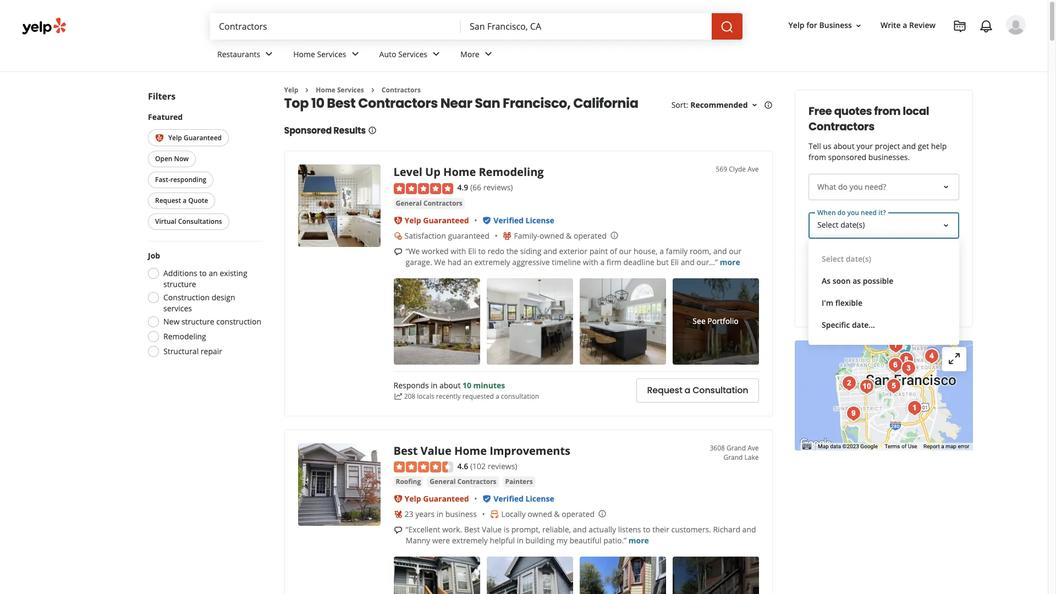 Task type: describe. For each thing, give the bounding box(es) containing it.
near
[[440, 94, 472, 112]]

operated for best value home improvements
[[562, 509, 595, 519]]

yelp link
[[284, 85, 298, 95]]

as soon as possible button
[[817, 270, 950, 292]]

0 horizontal spatial value
[[421, 443, 451, 458]]

timeline
[[552, 257, 581, 267]]

What do you need? field
[[808, 174, 959, 200]]

16 speech v2 image
[[394, 526, 402, 535]]

yelp left 16 chevron right v2 image
[[284, 85, 298, 95]]

virtual consultations
[[155, 217, 222, 226]]

0 vertical spatial eli
[[468, 246, 476, 256]]

it?
[[878, 208, 886, 217]]

top 10 best contractors near san francisco, california
[[284, 94, 638, 112]]

verified license for improvements
[[493, 494, 554, 504]]

do for what
[[838, 182, 847, 192]]

your
[[856, 141, 873, 151]]

structural
[[163, 346, 198, 357]]

569
[[716, 165, 727, 174]]

24 chevron down v2 image for home services
[[348, 48, 362, 61]]

16 yelp guaranteed v2 image
[[155, 134, 164, 143]]

general contractors for the top general contractors link the general contractors button
[[396, 198, 462, 208]]

(66
[[470, 182, 481, 193]]

none field near
[[470, 20, 703, 32]]

help
[[931, 141, 947, 151]]

new structure construction
[[163, 317, 261, 327]]

yelp guaranteed button for best
[[405, 494, 469, 504]]

24 chevron down v2 image for more
[[482, 48, 495, 61]]

i'm flexible
[[821, 298, 862, 308]]

home right 16 chevron right v2 image
[[316, 85, 335, 95]]

general contractors button for bottom general contractors link
[[428, 476, 499, 487]]

open now button
[[148, 151, 196, 167]]

flexible
[[835, 298, 862, 308]]

worked
[[422, 246, 449, 256]]

1 vertical spatial home services
[[316, 85, 364, 95]]

tell
[[808, 141, 821, 151]]

home inside business categories element
[[293, 49, 315, 59]]

see portfolio link
[[672, 278, 759, 365]]

but
[[656, 257, 669, 267]]

patio."
[[604, 535, 627, 546]]

4.9 star rating image
[[394, 183, 453, 194]]

results
[[333, 125, 366, 137]]

best for top
[[327, 94, 356, 112]]

& for best value home improvements
[[554, 509, 560, 519]]

services for the 24 chevron down v2 image in auto services link
[[398, 49, 427, 59]]

enter zip code
[[817, 259, 869, 269]]

0 vertical spatial general contractors link
[[394, 198, 465, 209]]

building
[[526, 535, 554, 546]]

the
[[506, 246, 518, 256]]

about for us
[[833, 141, 854, 151]]

1 vertical spatial in
[[437, 509, 443, 519]]

see portfolio
[[693, 316, 739, 326]]

level up home remodeling link
[[394, 165, 544, 180]]

verified license for remodeling
[[493, 215, 554, 225]]

1 vertical spatial structure
[[181, 317, 214, 327]]

1 vertical spatial eli
[[671, 257, 679, 267]]

repair
[[200, 346, 222, 357]]

"we worked with eli to redo the siding and exterior paint of our house, a family room, and our garage. we had an extremely aggressive timeline with a firm deadline but eli and our…"
[[406, 246, 741, 267]]

an inside additions to an existing structure
[[208, 268, 217, 279]]

services for the 24 chevron down v2 image inside the home services link
[[317, 49, 346, 59]]

free quotes from local contractors
[[808, 103, 929, 134]]

painters button
[[503, 476, 535, 487]]

maria w. image
[[1006, 15, 1026, 35]]

firm
[[607, 257, 621, 267]]

painters
[[505, 477, 533, 486]]

yelp for business button
[[784, 16, 867, 35]]

Find text field
[[219, 20, 452, 32]]

23 years in business
[[405, 509, 477, 519]]

guaranteed inside the featured group
[[183, 133, 221, 142]]

quotes
[[834, 103, 872, 119]]

verified for remodeling
[[493, 215, 524, 225]]

2 our from the left
[[729, 246, 741, 256]]

listens
[[618, 524, 641, 535]]

yelp guaranteed inside the featured group
[[168, 133, 221, 142]]

a up but
[[660, 246, 664, 256]]

their
[[652, 524, 669, 535]]

contractors down 4.9 star rating image
[[423, 198, 462, 208]]

a left the consultation on the bottom right of the page
[[685, 384, 690, 397]]

guaranteed for level
[[423, 215, 469, 225]]

general contractors for the general contractors button for bottom general contractors link
[[430, 477, 496, 486]]

services left 16 chevron right v2 icon on the left of page
[[337, 85, 364, 95]]

roofing
[[396, 477, 421, 486]]

filters
[[148, 90, 175, 102]]

option group containing job
[[144, 250, 262, 361]]

we
[[434, 257, 446, 267]]

select
[[821, 254, 844, 264]]

get
[[918, 141, 929, 151]]

contractors inside free quotes from local contractors
[[808, 119, 874, 134]]

prompt,
[[511, 524, 540, 535]]

request for request a quote
[[155, 196, 181, 205]]

get started
[[859, 295, 908, 308]]

1 our from the left
[[619, 246, 632, 256]]

consultation
[[501, 392, 539, 401]]

Near text field
[[470, 20, 703, 32]]

verified for improvements
[[493, 494, 524, 504]]

0 vertical spatial remodeling
[[479, 165, 544, 180]]

write a review
[[881, 20, 936, 31]]

restaurants
[[217, 49, 260, 59]]

date...
[[852, 320, 875, 330]]

sort:
[[671, 100, 688, 110]]

responds
[[394, 380, 429, 391]]

get
[[859, 295, 875, 308]]

and right richard on the bottom of the page
[[742, 524, 756, 535]]

"we
[[406, 246, 420, 256]]

helpful
[[490, 535, 515, 546]]

level
[[394, 165, 422, 180]]

design
[[211, 292, 235, 303]]

work.
[[442, 524, 462, 535]]

& for level up home remodeling
[[566, 230, 572, 241]]

16 satisfactions guaranteed v2 image
[[394, 231, 402, 240]]

businesses.
[[868, 152, 910, 162]]

locals
[[417, 392, 434, 401]]

0 vertical spatial yelp guaranteed button
[[148, 129, 229, 147]]

home up 4.9
[[443, 165, 476, 180]]

16 chevron right v2 image
[[303, 86, 312, 95]]

from inside free quotes from local contractors
[[874, 103, 900, 119]]

0 horizontal spatial remodeling
[[163, 331, 206, 342]]

24 chevron down v2 image for restaurants
[[263, 48, 276, 61]]

yelp for business
[[789, 20, 852, 31]]

requested
[[462, 392, 494, 401]]

0 horizontal spatial 10
[[311, 94, 324, 112]]

satisfaction guaranteed
[[405, 230, 489, 241]]

contractors down (102
[[457, 477, 496, 486]]

1 vertical spatial general contractors link
[[428, 476, 499, 487]]

16 locally owned v2 image
[[490, 510, 499, 519]]

beautiful
[[570, 535, 602, 546]]

1 vertical spatial 16 info v2 image
[[368, 126, 377, 135]]

date(s)
[[846, 254, 871, 264]]

request a consultation
[[647, 384, 748, 397]]

about for in
[[439, 380, 461, 391]]

16 chevron down v2 image
[[750, 101, 759, 110]]

sponsored
[[284, 125, 332, 137]]

were
[[432, 535, 450, 546]]

and up our…"
[[713, 246, 727, 256]]

best for "excellent
[[464, 524, 480, 535]]

what do you need?
[[817, 182, 886, 192]]

best value home improvements link
[[394, 443, 570, 458]]

home up (102
[[454, 443, 487, 458]]

more for level up home remodeling
[[720, 257, 740, 267]]

a down minutes
[[496, 392, 499, 401]]

for
[[806, 20, 817, 31]]

home services link for free quotes from local contractors
[[285, 40, 370, 72]]

restaurants link
[[208, 40, 285, 72]]

richard
[[713, 524, 740, 535]]

16 family owned v2 image
[[503, 231, 512, 240]]

4.6
[[457, 461, 468, 471]]

roofing link
[[394, 476, 423, 487]]

verified license button for remodeling
[[493, 215, 554, 225]]

minutes
[[473, 380, 505, 391]]

when do you need it?
[[817, 208, 886, 217]]

zip
[[838, 259, 849, 269]]



Task type: locate. For each thing, give the bounding box(es) containing it.
2 vertical spatial yelp guaranteed button
[[405, 494, 469, 504]]

recommended button
[[690, 100, 759, 110]]

reviews) for remodeling
[[483, 182, 513, 193]]

us
[[823, 141, 831, 151]]

0 vertical spatial reviews)
[[483, 182, 513, 193]]

none field "find"
[[219, 20, 452, 32]]

24 chevron down v2 image right more at the top of page
[[482, 48, 495, 61]]

extremely inside "we worked with eli to redo the siding and exterior paint of our house, a family room, and our garage. we had an extremely aggressive timeline with a firm deadline but eli and our…"
[[474, 257, 510, 267]]

construction
[[216, 317, 261, 327]]

0 vertical spatial home services
[[293, 49, 346, 59]]

what
[[817, 182, 836, 192]]

None search field
[[210, 13, 745, 40]]

0 horizontal spatial 16 info v2 image
[[368, 126, 377, 135]]

structure down construction design services
[[181, 317, 214, 327]]

fast-responding
[[155, 175, 206, 184]]

1 vertical spatial more link
[[629, 535, 649, 546]]

california
[[573, 94, 638, 112]]

1 horizontal spatial more
[[720, 257, 740, 267]]

24 chevron down v2 image left auto
[[348, 48, 362, 61]]

verified up 16 family owned v2 image
[[493, 215, 524, 225]]

guaranteed up now
[[183, 133, 221, 142]]

extremely inside "excellent work. best value is prompt, reliable, and actually listens to their customers. richard and manny were extremely helpful in building my beautiful patio."
[[452, 535, 488, 546]]

you left need on the top right of page
[[847, 208, 859, 217]]

level up home remodeling
[[394, 165, 544, 180]]

0 vertical spatial ave
[[748, 165, 759, 174]]

3608
[[710, 443, 725, 453]]

general down 4.9 star rating image
[[396, 198, 422, 208]]

0 vertical spatial more
[[720, 257, 740, 267]]

eli down guaranteed
[[468, 246, 476, 256]]

1 vertical spatial reviews)
[[488, 461, 517, 471]]

our right of
[[619, 246, 632, 256]]

and down family
[[681, 257, 695, 267]]

2 vertical spatial in
[[517, 535, 524, 546]]

2 verified license button from the top
[[493, 494, 554, 504]]

featured group
[[145, 112, 262, 232]]

more
[[460, 49, 479, 59]]

services
[[163, 303, 192, 314]]

1 horizontal spatial value
[[482, 524, 502, 535]]

1 none field from the left
[[219, 20, 452, 32]]

construction design services
[[163, 292, 235, 314]]

yelp left for on the right
[[789, 20, 804, 31]]

10 up the 208 locals recently requested a consultation
[[463, 380, 471, 391]]

1 vertical spatial extremely
[[452, 535, 488, 546]]

an right "had"
[[463, 257, 472, 267]]

0 horizontal spatial our
[[619, 246, 632, 256]]

about up sponsored
[[833, 141, 854, 151]]

started
[[877, 295, 908, 308]]

local
[[902, 103, 929, 119]]

24 chevron down v2 image inside auto services link
[[430, 48, 443, 61]]

1 vertical spatial do
[[837, 208, 845, 217]]

yelp guaranteed up satisfaction guaranteed
[[405, 215, 469, 225]]

locally owned & operated
[[501, 509, 595, 519]]

a inside group
[[182, 196, 186, 205]]

more link
[[720, 257, 740, 267], [629, 535, 649, 546]]

1 vertical spatial 16 verified v2 image
[[482, 495, 491, 503]]

request for request a consultation
[[647, 384, 682, 397]]

1 vertical spatial general contractors
[[430, 477, 496, 486]]

customers.
[[671, 524, 711, 535]]

free
[[808, 103, 832, 119]]

& up reliable,
[[554, 509, 560, 519]]

4.6 star rating image
[[394, 462, 453, 473]]

1 vertical spatial general
[[430, 477, 456, 486]]

16 speech v2 image
[[394, 247, 402, 256]]

ave for 3608 grand ave grand lake
[[748, 443, 759, 453]]

more down listens
[[629, 535, 649, 546]]

16 info v2 image right 16 chevron down v2 image
[[764, 101, 773, 110]]

general for the top general contractors link
[[396, 198, 422, 208]]

ave for 569 clyde ave
[[748, 165, 759, 174]]

remodeling
[[479, 165, 544, 180], [163, 331, 206, 342]]

structural repair
[[163, 346, 222, 357]]

general contractors
[[396, 198, 462, 208], [430, 477, 496, 486]]

guaranteed up satisfaction guaranteed
[[423, 215, 469, 225]]

0 horizontal spatial more
[[629, 535, 649, 546]]

0 horizontal spatial eli
[[468, 246, 476, 256]]

garage.
[[406, 257, 432, 267]]

job
[[148, 250, 160, 261]]

1 horizontal spatial 10
[[463, 380, 471, 391]]

1 horizontal spatial with
[[583, 257, 598, 267]]

0 vertical spatial do
[[838, 182, 847, 192]]

general contractors link
[[394, 198, 465, 209], [428, 476, 499, 487]]

business categories element
[[208, 40, 1026, 72]]

reviews) for improvements
[[488, 461, 517, 471]]

to left "their"
[[643, 524, 650, 535]]

1 vertical spatial yelp guaranteed button
[[405, 215, 469, 225]]

in down prompt,
[[517, 535, 524, 546]]

0 horizontal spatial to
[[199, 268, 206, 279]]

16 trending v2 image
[[394, 392, 402, 401]]

yelp guaranteed for best
[[405, 494, 469, 504]]

verified license button
[[493, 215, 554, 225], [493, 494, 554, 504]]

now
[[174, 154, 188, 164]]

16 chevron down v2 image
[[854, 21, 863, 30]]

extremely down redo
[[474, 257, 510, 267]]

general for bottom general contractors link
[[430, 477, 456, 486]]

and
[[902, 141, 916, 151], [543, 246, 557, 256], [713, 246, 727, 256], [681, 257, 695, 267], [573, 524, 587, 535], [742, 524, 756, 535]]

house,
[[634, 246, 658, 256]]

When do you need it? field
[[808, 212, 959, 345]]

1 vertical spatial you
[[847, 208, 859, 217]]

best inside "excellent work. best value is prompt, reliable, and actually listens to their customers. richard and manny were extremely helpful in building my beautiful patio."
[[464, 524, 480, 535]]

grand left lake
[[724, 453, 743, 462]]

to inside "excellent work. best value is prompt, reliable, and actually listens to their customers. richard and manny were extremely helpful in building my beautiful patio."
[[643, 524, 650, 535]]

1 vertical spatial verified license
[[493, 494, 554, 504]]

0 vertical spatial verified license button
[[493, 215, 554, 225]]

24 chevron down v2 image right restaurants
[[263, 48, 276, 61]]

2 license from the top
[[526, 494, 554, 504]]

in right the "years"
[[437, 509, 443, 519]]

reviews) right (66
[[483, 182, 513, 193]]

about up recently
[[439, 380, 461, 391]]

general contractors button down 4.6
[[428, 476, 499, 487]]

1 vertical spatial 10
[[463, 380, 471, 391]]

to right additions
[[199, 268, 206, 279]]

2 none field from the left
[[470, 20, 703, 32]]

specific date... button
[[817, 314, 950, 336]]

general contractors button down 4.9 star rating image
[[394, 198, 465, 209]]

do right when
[[837, 208, 845, 217]]

new
[[163, 317, 179, 327]]

yelp inside the featured group
[[168, 133, 182, 142]]

request a quote
[[155, 196, 208, 205]]

home services link
[[285, 40, 370, 72], [316, 85, 364, 95]]

from inside tell us about your project and get help from sponsored businesses.
[[808, 152, 826, 162]]

with up "had"
[[451, 246, 466, 256]]

in up locals
[[431, 380, 437, 391]]

yelp guaranteed up now
[[168, 133, 221, 142]]

more link
[[452, 40, 504, 72]]

0 horizontal spatial with
[[451, 246, 466, 256]]

1 vertical spatial guaranteed
[[423, 215, 469, 225]]

0 vertical spatial with
[[451, 246, 466, 256]]

1 horizontal spatial &
[[566, 230, 572, 241]]

guaranteed
[[448, 230, 489, 241]]

yelp guaranteed button up now
[[148, 129, 229, 147]]

3 24 chevron down v2 image from the left
[[430, 48, 443, 61]]

locally
[[501, 509, 526, 519]]

specific date...
[[821, 320, 875, 330]]

remodeling up 4.9 (66 reviews)
[[479, 165, 544, 180]]

10 right top at the left top of page
[[311, 94, 324, 112]]

1 ave from the top
[[748, 165, 759, 174]]

and left get
[[902, 141, 916, 151]]

16 info v2 image
[[764, 101, 773, 110], [368, 126, 377, 135]]

16 verified v2 image for remodeling
[[482, 216, 491, 225]]

24 chevron down v2 image
[[263, 48, 276, 61], [348, 48, 362, 61], [430, 48, 443, 61], [482, 48, 495, 61]]

ave inside 3608 grand ave grand lake
[[748, 443, 759, 453]]

0 vertical spatial about
[[833, 141, 854, 151]]

more link right our…"
[[720, 257, 740, 267]]

redo
[[488, 246, 504, 256]]

home services link for sort:
[[316, 85, 364, 95]]

1 horizontal spatial best
[[394, 443, 418, 458]]

reviews) up painters
[[488, 461, 517, 471]]

grand right 3608
[[727, 443, 746, 453]]

2 24 chevron down v2 image from the left
[[348, 48, 362, 61]]

4.6 (102 reviews)
[[457, 461, 517, 471]]

yelp up the satisfaction
[[405, 215, 421, 225]]

search image
[[721, 20, 734, 33]]

0 vertical spatial an
[[463, 257, 472, 267]]

0 vertical spatial 16 verified v2 image
[[482, 216, 491, 225]]

eli down family
[[671, 257, 679, 267]]

services down "find" field
[[317, 49, 346, 59]]

you left need?
[[849, 182, 863, 192]]

2 horizontal spatial to
[[643, 524, 650, 535]]

0 horizontal spatial general
[[396, 198, 422, 208]]

family-
[[514, 230, 540, 241]]

24 chevron down v2 image inside restaurants 'link'
[[263, 48, 276, 61]]

0 horizontal spatial about
[[439, 380, 461, 391]]

specific
[[821, 320, 850, 330]]

a right write
[[903, 20, 907, 31]]

verified license down painters link
[[493, 494, 554, 504]]

select date(s) button
[[817, 248, 950, 270]]

24 chevron down v2 image inside more link
[[482, 48, 495, 61]]

responding
[[170, 175, 206, 184]]

years
[[415, 509, 435, 519]]

& up exterior
[[566, 230, 572, 241]]

0 vertical spatial best
[[327, 94, 356, 112]]

notifications image
[[980, 20, 993, 33]]

owned for level up home remodeling
[[540, 230, 564, 241]]

16 verified v2 image up guaranteed
[[482, 216, 491, 225]]

1 vertical spatial to
[[199, 268, 206, 279]]

2 ave from the top
[[748, 443, 759, 453]]

  text field
[[808, 251, 959, 277]]

guaranteed up "23 years in business"
[[423, 494, 469, 504]]

1 vertical spatial license
[[526, 494, 554, 504]]

you for need?
[[849, 182, 863, 192]]

24 chevron down v2 image right auto services
[[430, 48, 443, 61]]

1 vertical spatial yelp guaranteed
[[405, 215, 469, 225]]

1 vertical spatial about
[[439, 380, 461, 391]]

room,
[[690, 246, 711, 256]]

2 16 verified v2 image from the top
[[482, 495, 491, 503]]

0 vertical spatial you
[[849, 182, 863, 192]]

i'm
[[821, 298, 833, 308]]

do for when
[[837, 208, 845, 217]]

about inside tell us about your project and get help from sponsored businesses.
[[833, 141, 854, 151]]

0 horizontal spatial an
[[208, 268, 217, 279]]

guaranteed for best
[[423, 494, 469, 504]]

0 vertical spatial guaranteed
[[183, 133, 221, 142]]

2 verified license from the top
[[493, 494, 554, 504]]

1 horizontal spatial 16 info v2 image
[[764, 101, 773, 110]]

verified
[[493, 215, 524, 225], [493, 494, 524, 504]]

extremely down work.
[[452, 535, 488, 546]]

0 vertical spatial general
[[396, 198, 422, 208]]

0 vertical spatial license
[[526, 215, 554, 225]]

iconyelpguaranteedbadgesmall image
[[394, 216, 402, 225], [394, 216, 402, 225], [394, 495, 402, 503], [394, 495, 402, 503]]

16 years in business v2 image
[[394, 510, 402, 519]]

best up the results
[[327, 94, 356, 112]]

more link down listens
[[629, 535, 649, 546]]

1 vertical spatial home services link
[[316, 85, 364, 95]]

1 verified from the top
[[493, 215, 524, 225]]

0 vertical spatial in
[[431, 380, 437, 391]]

value up 4.6 star rating image
[[421, 443, 451, 458]]

1 vertical spatial general contractors button
[[428, 476, 499, 487]]

1 vertical spatial with
[[583, 257, 598, 267]]

license for level up home remodeling
[[526, 215, 554, 225]]

more for best value home improvements
[[629, 535, 649, 546]]

and inside tell us about your project and get help from sponsored businesses.
[[902, 141, 916, 151]]

to inside "we worked with eli to redo the siding and exterior paint of our house, a family room, and our garage. we had an extremely aggressive timeline with a firm deadline but eli and our…"
[[478, 246, 486, 256]]

with down paint
[[583, 257, 598, 267]]

1 vertical spatial best
[[394, 443, 418, 458]]

0 vertical spatial general contractors
[[396, 198, 462, 208]]

1 horizontal spatial none field
[[470, 20, 703, 32]]

0 horizontal spatial more link
[[629, 535, 649, 546]]

improvements
[[490, 443, 570, 458]]

208
[[404, 392, 415, 401]]

yelp right 16 yelp guaranteed v2 image
[[168, 133, 182, 142]]

value inside "excellent work. best value is prompt, reliable, and actually listens to their customers. richard and manny were extremely helpful in building my beautiful patio."
[[482, 524, 502, 535]]

home services inside business categories element
[[293, 49, 346, 59]]

1 horizontal spatial an
[[463, 257, 472, 267]]

1 verified license button from the top
[[493, 215, 554, 225]]

owned up the siding at the top of page
[[540, 230, 564, 241]]

construction
[[163, 292, 209, 303]]

1 vertical spatial remodeling
[[163, 331, 206, 342]]

value left is
[[482, 524, 502, 535]]

10
[[311, 94, 324, 112], [463, 380, 471, 391]]

0 vertical spatial to
[[478, 246, 486, 256]]

structure
[[163, 279, 196, 290], [181, 317, 214, 327]]

our right room,
[[729, 246, 741, 256]]

general contractors link down 4.6
[[428, 476, 499, 487]]

in inside "excellent work. best value is prompt, reliable, and actually listens to their customers. richard and manny were extremely helpful in building my beautiful patio."
[[517, 535, 524, 546]]

1 vertical spatial owned
[[528, 509, 552, 519]]

0 vertical spatial from
[[874, 103, 900, 119]]

roofing button
[[394, 476, 423, 487]]

1 vertical spatial verified
[[493, 494, 524, 504]]

ave right 3608
[[748, 443, 759, 453]]

24 chevron down v2 image inside home services link
[[348, 48, 362, 61]]

0 horizontal spatial request
[[155, 196, 181, 205]]

license up family-
[[526, 215, 554, 225]]

0 vertical spatial general contractors button
[[394, 198, 465, 209]]

0 vertical spatial 10
[[311, 94, 324, 112]]

write a review link
[[876, 16, 940, 35]]

0 horizontal spatial &
[[554, 509, 560, 519]]

reliable,
[[542, 524, 571, 535]]

owned for best value home improvements
[[528, 509, 552, 519]]

license for best value home improvements
[[526, 494, 554, 504]]

manny
[[406, 535, 430, 546]]

1 vertical spatial value
[[482, 524, 502, 535]]

a left the quote
[[182, 196, 186, 205]]

exterior
[[559, 246, 587, 256]]

home services left 16 chevron right v2 icon on the left of page
[[316, 85, 364, 95]]

yelp guaranteed up "23 years in business"
[[405, 494, 469, 504]]

request inside the featured group
[[155, 196, 181, 205]]

contractors right 16 chevron right v2 icon on the left of page
[[382, 85, 421, 95]]

and up beautiful
[[573, 524, 587, 535]]

1 vertical spatial ave
[[748, 443, 759, 453]]

0 vertical spatial &
[[566, 230, 572, 241]]

from
[[874, 103, 900, 119], [808, 152, 826, 162]]

a
[[903, 20, 907, 31], [182, 196, 186, 205], [660, 246, 664, 256], [600, 257, 605, 267], [685, 384, 690, 397], [496, 392, 499, 401]]

info icon image
[[610, 231, 619, 240], [610, 231, 619, 240], [598, 510, 607, 518], [598, 510, 607, 518]]

option group
[[144, 250, 262, 361]]

actually
[[589, 524, 616, 535]]

16 chevron right v2 image
[[368, 86, 377, 95]]

1 verified license from the top
[[493, 215, 554, 225]]

4 24 chevron down v2 image from the left
[[482, 48, 495, 61]]

0 vertical spatial extremely
[[474, 257, 510, 267]]

2 vertical spatial best
[[464, 524, 480, 535]]

0 vertical spatial 16 info v2 image
[[764, 101, 773, 110]]

contractors up us
[[808, 119, 874, 134]]

possible
[[863, 276, 893, 286]]

1 vertical spatial &
[[554, 509, 560, 519]]

and down family-owned & operated
[[543, 246, 557, 256]]

more link for best value home improvements
[[629, 535, 649, 546]]

best
[[327, 94, 356, 112], [394, 443, 418, 458], [464, 524, 480, 535]]

general contractors button for the top general contractors link
[[394, 198, 465, 209]]

need?
[[865, 182, 886, 192]]

16 verified v2 image for improvements
[[482, 495, 491, 503]]

fast-responding button
[[148, 172, 213, 188]]

1 horizontal spatial from
[[874, 103, 900, 119]]

0 vertical spatial verified license
[[493, 215, 554, 225]]

services right auto
[[398, 49, 427, 59]]

verified license button for improvements
[[493, 494, 554, 504]]

to inside additions to an existing structure
[[199, 268, 206, 279]]

1 horizontal spatial to
[[478, 246, 486, 256]]

home up 16 chevron right v2 image
[[293, 49, 315, 59]]

2 verified from the top
[[493, 494, 524, 504]]

a left firm
[[600, 257, 605, 267]]

our
[[619, 246, 632, 256], [729, 246, 741, 256]]

operated for level up home remodeling
[[574, 230, 607, 241]]

projects image
[[953, 20, 966, 33]]

paint
[[589, 246, 608, 256]]

responds in about 10 minutes
[[394, 380, 505, 391]]

license
[[526, 215, 554, 225], [526, 494, 554, 504]]

0 vertical spatial structure
[[163, 279, 196, 290]]

do right what
[[838, 182, 847, 192]]

grand
[[727, 443, 746, 453], [724, 453, 743, 462]]

home services link down "find" field
[[285, 40, 370, 72]]

1 horizontal spatial eli
[[671, 257, 679, 267]]

family-owned & operated
[[514, 230, 607, 241]]

remodeling up structural
[[163, 331, 206, 342]]

verified license button up family-
[[493, 215, 554, 225]]

home services down "find" text field
[[293, 49, 346, 59]]

from down tell at the right top
[[808, 152, 826, 162]]

clyde
[[729, 165, 746, 174]]

0 vertical spatial value
[[421, 443, 451, 458]]

to left redo
[[478, 246, 486, 256]]

satisfaction
[[405, 230, 446, 241]]

owned up prompt,
[[528, 509, 552, 519]]

1 horizontal spatial remodeling
[[479, 165, 544, 180]]

2 vertical spatial yelp guaranteed
[[405, 494, 469, 504]]

you for need
[[847, 208, 859, 217]]

general
[[396, 198, 422, 208], [430, 477, 456, 486]]

ave right the clyde
[[748, 165, 759, 174]]

None field
[[219, 20, 452, 32], [470, 20, 703, 32]]

yelp guaranteed button up satisfaction guaranteed
[[405, 215, 469, 225]]

general contractors button
[[394, 198, 465, 209], [428, 476, 499, 487]]

2 horizontal spatial best
[[464, 524, 480, 535]]

general contractors down 4.6
[[430, 477, 496, 486]]

0 vertical spatial owned
[[540, 230, 564, 241]]

0 vertical spatial request
[[155, 196, 181, 205]]

write
[[881, 20, 901, 31]]

structure inside additions to an existing structure
[[163, 279, 196, 290]]

user actions element
[[780, 14, 1041, 81]]

1 vertical spatial request
[[647, 384, 682, 397]]

1 24 chevron down v2 image from the left
[[263, 48, 276, 61]]

verified up locally at the bottom
[[493, 494, 524, 504]]

additions
[[163, 268, 197, 279]]

contractors down auto services link
[[358, 94, 438, 112]]

painters link
[[503, 476, 535, 487]]

yelp up 23
[[405, 494, 421, 504]]

an left 'existing'
[[208, 268, 217, 279]]

1 license from the top
[[526, 215, 554, 225]]

1 horizontal spatial our
[[729, 246, 741, 256]]

yelp guaranteed for level
[[405, 215, 469, 225]]

general contractors down 4.9 star rating image
[[396, 198, 462, 208]]

auto
[[379, 49, 396, 59]]

1 vertical spatial more
[[629, 535, 649, 546]]

additions to an existing structure
[[163, 268, 247, 290]]

general contractors link down 4.9 star rating image
[[394, 198, 465, 209]]

(102
[[470, 461, 486, 471]]

16 verified v2 image
[[482, 216, 491, 225], [482, 495, 491, 503]]

24 chevron down v2 image for auto services
[[430, 48, 443, 61]]

yelp inside user actions element
[[789, 20, 804, 31]]

yelp guaranteed button for level
[[405, 215, 469, 225]]

of
[[610, 246, 617, 256]]

from left local
[[874, 103, 900, 119]]

code
[[851, 259, 869, 269]]

1 horizontal spatial about
[[833, 141, 854, 151]]

structure down additions
[[163, 279, 196, 290]]

1 16 verified v2 image from the top
[[482, 216, 491, 225]]

1 vertical spatial verified license button
[[493, 494, 554, 504]]

an inside "we worked with eli to redo the siding and exterior paint of our house, a family room, and our garage. we had an extremely aggressive timeline with a firm deadline but eli and our…"
[[463, 257, 472, 267]]

lake
[[745, 453, 759, 462]]

4.9 (66 reviews)
[[457, 182, 513, 193]]

more link for level up home remodeling
[[720, 257, 740, 267]]



Task type: vqa. For each thing, say whether or not it's contained in the screenshot.
the top 16 info v2 image
yes



